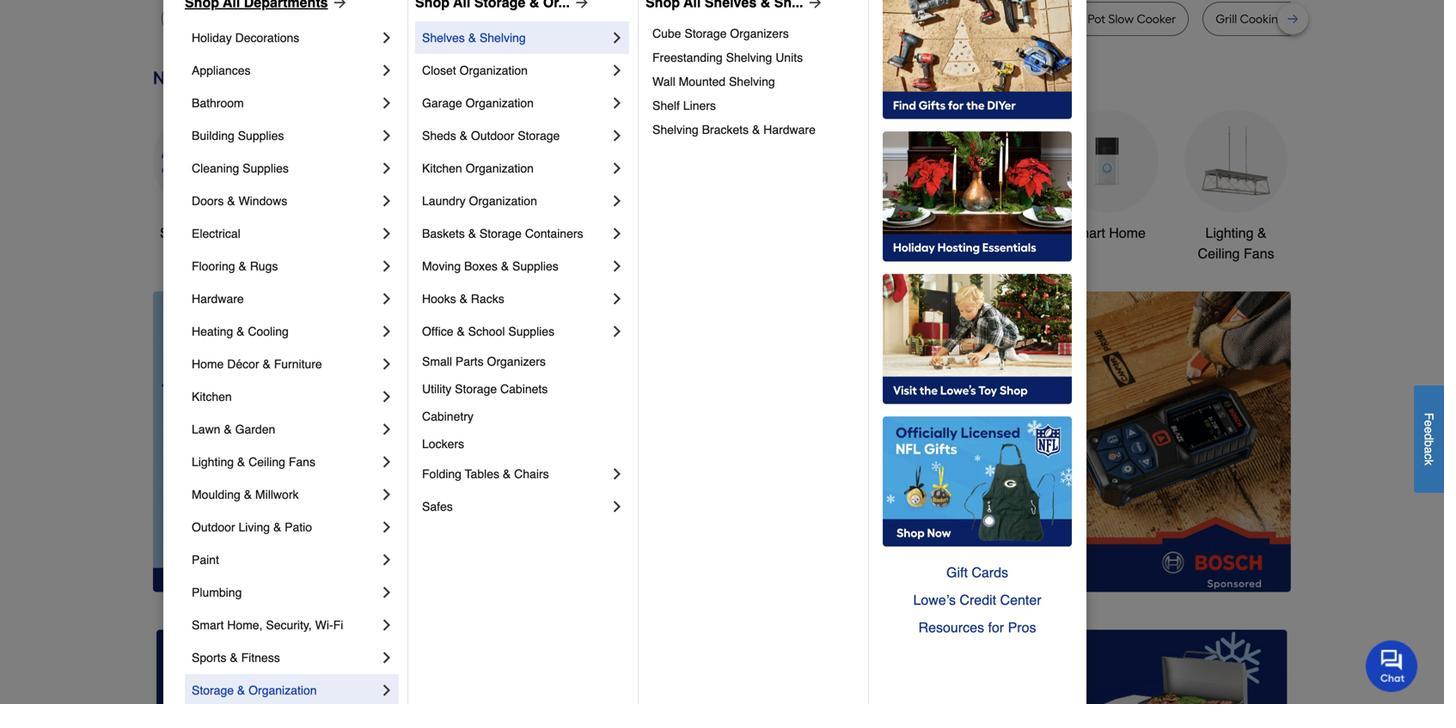 Task type: describe. For each thing, give the bounding box(es) containing it.
get up to 2 free select tools or batteries when you buy 1 with select purchases. image
[[156, 630, 515, 705]]

liners
[[683, 99, 716, 113]]

outdoor for outdoor tools & equipment
[[800, 225, 850, 241]]

all
[[195, 225, 210, 241]]

fi
[[333, 619, 343, 633]]

crock for crock pot cooking pot
[[794, 12, 826, 26]]

gift
[[946, 565, 968, 581]]

hardware link
[[192, 283, 378, 315]]

kitchen for kitchen
[[192, 390, 232, 404]]

chevron right image for appliances
[[378, 62, 395, 79]]

shop all deals
[[160, 225, 249, 241]]

2 slow from the left
[[1108, 12, 1134, 26]]

garage organization link
[[422, 87, 609, 119]]

home inside smart home "link"
[[1109, 225, 1146, 241]]

kitchen organization
[[422, 162, 534, 175]]

chevron right image for hooks & racks
[[609, 291, 626, 308]]

laundry
[[422, 194, 466, 208]]

find gifts for the diyer. image
[[883, 0, 1072, 119]]

chevron right image for bathroom
[[378, 95, 395, 112]]

up to 50 percent off select tools and accessories. image
[[1275, 292, 1444, 593]]

chevron right image for moulding & millwork
[[378, 487, 395, 504]]

0 horizontal spatial fans
[[289, 456, 315, 469]]

flooring & rugs
[[192, 260, 278, 273]]

chevron right image for cleaning supplies
[[378, 160, 395, 177]]

home,
[[227, 619, 263, 633]]

office
[[422, 325, 454, 339]]

doors & windows
[[192, 194, 287, 208]]

wall mounted shelving
[[652, 75, 775, 89]]

moulding & millwork link
[[192, 479, 378, 511]]

outdoor living & patio
[[192, 521, 312, 535]]

2 pot from the left
[[898, 12, 916, 26]]

wi-
[[315, 619, 333, 633]]

shelves & shelving link
[[422, 21, 609, 54]]

building supplies
[[192, 129, 284, 143]]

holiday decorations
[[192, 31, 299, 45]]

folding tables & chairs link
[[422, 458, 609, 491]]

cabinetry
[[422, 410, 474, 424]]

gift cards link
[[883, 560, 1072, 587]]

2 e from the top
[[1422, 427, 1436, 434]]

supplies inside "link"
[[512, 260, 559, 273]]

a
[[1422, 447, 1436, 454]]

advertisement region
[[442, 292, 1275, 596]]

chevron right image for laundry organization
[[609, 193, 626, 210]]

living
[[239, 521, 270, 535]]

hooks
[[422, 292, 456, 306]]

cube storage organizers link
[[652, 21, 856, 46]]

lockers
[[422, 438, 464, 451]]

chairs
[[514, 468, 549, 481]]

small parts organizers
[[422, 355, 546, 369]]

chevron right image for holiday decorations
[[378, 29, 395, 46]]

gift cards
[[946, 565, 1008, 581]]

crock pot slow cooker
[[1053, 12, 1176, 26]]

closet
[[422, 64, 456, 77]]

outdoor for outdoor living & patio
[[192, 521, 235, 535]]

freestanding
[[652, 51, 723, 64]]

chevron right image for plumbing
[[378, 585, 395, 602]]

holiday hosting essentials. image
[[883, 132, 1072, 262]]

storage down sports
[[192, 684, 234, 698]]

& inside outdoor tools & equipment
[[889, 225, 898, 241]]

lawn
[[192, 423, 220, 437]]

utility storage cabinets
[[422, 383, 548, 396]]

organization for closet organization
[[460, 64, 528, 77]]

doors & windows link
[[192, 185, 378, 217]]

paint
[[192, 554, 219, 567]]

resources for pros
[[919, 620, 1036, 636]]

lawn & garden link
[[192, 413, 378, 446]]

c
[[1422, 454, 1436, 460]]

mounted
[[679, 75, 726, 89]]

kitchen organization link
[[422, 152, 609, 185]]

f
[[1422, 413, 1436, 421]]

organization for laundry organization
[[469, 194, 537, 208]]

grate
[[1289, 12, 1320, 26]]

up to 30 percent off select grills and accessories. image
[[929, 630, 1288, 705]]

grill
[[1216, 12, 1237, 26]]

windows
[[239, 194, 287, 208]]

christmas
[[560, 225, 622, 241]]

shelving up closet organization 'link'
[[480, 31, 526, 45]]

electrical
[[192, 227, 241, 241]]

holiday decorations link
[[192, 21, 378, 54]]

sheds
[[422, 129, 456, 143]]

pros
[[1008, 620, 1036, 636]]

building supplies link
[[192, 119, 378, 152]]

chat invite button image
[[1366, 641, 1418, 693]]

chevron right image for baskets & storage containers
[[609, 225, 626, 242]]

shelving up 'shelf liners' link
[[729, 75, 775, 89]]

storage down garage organization link
[[518, 129, 560, 143]]

smart home, security, wi-fi
[[192, 619, 343, 633]]

shelving brackets & hardware
[[652, 123, 816, 137]]

chevron right image for electrical
[[378, 225, 395, 242]]

baskets & storage containers link
[[422, 217, 609, 250]]

arrow right image
[[328, 0, 349, 11]]

small parts organizers link
[[422, 348, 626, 376]]

chevron right image for doors & windows
[[378, 193, 395, 210]]

chevron right image for kitchen
[[378, 389, 395, 406]]

school
[[468, 325, 505, 339]]

closet organization link
[[422, 54, 609, 87]]

containers
[[525, 227, 583, 241]]

baskets & storage containers
[[422, 227, 583, 241]]

instant pot
[[955, 12, 1013, 26]]

shelving down the shelf liners
[[652, 123, 699, 137]]

crock for crock pot slow cooker
[[1053, 12, 1085, 26]]

kitchen for kitchen organization
[[422, 162, 462, 175]]

0 horizontal spatial hardware
[[192, 292, 244, 306]]

tools link
[[411, 110, 514, 244]]

outdoor living & patio link
[[192, 511, 378, 544]]

chevron right image for hardware
[[378, 291, 395, 308]]

folding
[[422, 468, 462, 481]]

1 horizontal spatial lighting & ceiling fans
[[1198, 225, 1274, 262]]

cabinetry link
[[422, 403, 626, 431]]

center
[[1000, 593, 1041, 609]]

lowe's credit center link
[[883, 587, 1072, 615]]

organizers for small parts organizers
[[487, 355, 546, 369]]

for
[[988, 620, 1004, 636]]

christmas decorations
[[555, 225, 628, 262]]

chevron right image for smart home, security, wi-fi
[[378, 617, 395, 634]]

chevron right image for garage organization
[[609, 95, 626, 112]]

laundry organization
[[422, 194, 537, 208]]

microwave
[[514, 12, 574, 26]]

1 cooking from the left
[[849, 12, 895, 26]]

office & school supplies link
[[422, 315, 609, 348]]

moving boxes & supplies
[[422, 260, 559, 273]]

safes link
[[422, 491, 609, 524]]

fitness
[[241, 652, 280, 665]]

building
[[192, 129, 235, 143]]

cleaning
[[192, 162, 239, 175]]

triple slow cooker
[[374, 12, 475, 26]]

furniture
[[274, 358, 322, 371]]

1 horizontal spatial lighting & ceiling fans link
[[1185, 110, 1288, 264]]

triple
[[374, 12, 404, 26]]

hooks & racks link
[[422, 283, 609, 315]]

shelf liners link
[[652, 94, 856, 118]]



Task type: vqa. For each thing, say whether or not it's contained in the screenshot.
3
no



Task type: locate. For each thing, give the bounding box(es) containing it.
organizers
[[730, 27, 789, 40], [487, 355, 546, 369]]

chevron right image for storage & organization
[[378, 683, 395, 700]]

decorations up appliances link
[[235, 31, 299, 45]]

0 horizontal spatial outdoor
[[192, 521, 235, 535]]

1 horizontal spatial bathroom
[[948, 225, 1008, 241]]

lockers link
[[422, 431, 626, 458]]

0 horizontal spatial arrow right image
[[570, 0, 590, 11]]

appliances link
[[192, 54, 378, 87]]

0 vertical spatial lighting & ceiling fans
[[1198, 225, 1274, 262]]

cooker left grill
[[1137, 12, 1176, 26]]

chevron right image for kitchen organization
[[609, 160, 626, 177]]

outdoor inside outdoor tools & equipment
[[800, 225, 850, 241]]

0 vertical spatial lighting & ceiling fans link
[[1185, 110, 1288, 264]]

chevron right image for home décor & furniture
[[378, 356, 395, 373]]

safes
[[422, 500, 453, 514]]

e up b at the bottom right
[[1422, 427, 1436, 434]]

smart for smart home, security, wi-fi
[[192, 619, 224, 633]]

chevron right image
[[378, 29, 395, 46], [609, 62, 626, 79], [609, 95, 626, 112], [378, 127, 395, 144], [609, 127, 626, 144], [609, 160, 626, 177], [378, 193, 395, 210], [609, 225, 626, 242], [378, 258, 395, 275], [378, 421, 395, 438], [609, 499, 626, 516], [378, 585, 395, 602], [378, 617, 395, 634], [378, 683, 395, 700]]

chevron right image for lighting & ceiling fans
[[378, 454, 395, 471]]

heating & cooling link
[[192, 315, 378, 348]]

smart inside "link"
[[1069, 225, 1105, 241]]

outdoor up 'equipment' at the top of the page
[[800, 225, 850, 241]]

kitchen up lawn
[[192, 390, 232, 404]]

flooring
[[192, 260, 235, 273]]

decorations for holiday
[[235, 31, 299, 45]]

shelf
[[652, 99, 680, 113]]

1 vertical spatial lighting & ceiling fans
[[192, 456, 315, 469]]

heating
[[192, 325, 233, 339]]

scroll to item #5 image
[[955, 562, 997, 568]]

1 horizontal spatial kitchen
[[422, 162, 462, 175]]

rugs
[[250, 260, 278, 273]]

1 vertical spatial kitchen
[[192, 390, 232, 404]]

1 vertical spatial lighting & ceiling fans link
[[192, 446, 378, 479]]

chevron right image for outdoor living & patio
[[378, 519, 395, 536]]

hardware down 'shelf liners' link
[[763, 123, 816, 137]]

organizers for cube storage organizers
[[730, 27, 789, 40]]

décor
[[227, 358, 259, 371]]

countertop
[[576, 12, 639, 26]]

1 vertical spatial outdoor
[[800, 225, 850, 241]]

hardware down the flooring
[[192, 292, 244, 306]]

lowe's credit center
[[913, 593, 1041, 609]]

microwave countertop
[[514, 12, 639, 26]]

ceiling
[[1198, 246, 1240, 262], [249, 456, 285, 469]]

0 horizontal spatial lighting
[[192, 456, 234, 469]]

chevron right image for office & school supplies
[[609, 323, 626, 340]]

fans
[[1244, 246, 1274, 262], [289, 456, 315, 469]]

lawn & garden
[[192, 423, 275, 437]]

0 vertical spatial home
[[1109, 225, 1146, 241]]

2 vertical spatial outdoor
[[192, 521, 235, 535]]

1 horizontal spatial home
[[1109, 225, 1146, 241]]

cube
[[652, 27, 681, 40]]

0 vertical spatial fans
[[1244, 246, 1274, 262]]

0 vertical spatial lighting
[[1206, 225, 1254, 241]]

baskets
[[422, 227, 465, 241]]

bathroom link
[[192, 87, 378, 119], [927, 110, 1030, 244]]

0 vertical spatial ceiling
[[1198, 246, 1240, 262]]

sports & fitness link
[[192, 642, 378, 675]]

0 horizontal spatial lighting & ceiling fans
[[192, 456, 315, 469]]

plumbing link
[[192, 577, 378, 609]]

b
[[1422, 441, 1436, 447]]

chevron right image for building supplies
[[378, 127, 395, 144]]

0 horizontal spatial lighting & ceiling fans link
[[192, 446, 378, 479]]

4 pot from the left
[[1088, 12, 1105, 26]]

organization up baskets & storage containers
[[469, 194, 537, 208]]

1 vertical spatial hardware
[[192, 292, 244, 306]]

organization down sports & fitness link
[[249, 684, 317, 698]]

chevron right image for folding tables & chairs
[[609, 466, 626, 483]]

lowe's
[[913, 593, 956, 609]]

0 horizontal spatial tools
[[446, 225, 479, 241]]

0 horizontal spatial ceiling
[[249, 456, 285, 469]]

storage up freestanding
[[685, 27, 727, 40]]

1 vertical spatial smart
[[192, 619, 224, 633]]

pot for crock pot cooking pot
[[828, 12, 846, 26]]

1 vertical spatial decorations
[[555, 246, 628, 262]]

1 horizontal spatial bathroom link
[[927, 110, 1030, 244]]

1 vertical spatial ceiling
[[249, 456, 285, 469]]

0 vertical spatial organizers
[[730, 27, 789, 40]]

1 horizontal spatial smart
[[1069, 225, 1105, 241]]

0 horizontal spatial kitchen
[[192, 390, 232, 404]]

chevron right image for sheds & outdoor storage
[[609, 127, 626, 144]]

2 crock from the left
[[1053, 12, 1085, 26]]

wall
[[652, 75, 675, 89]]

2 horizontal spatial outdoor
[[800, 225, 850, 241]]

& inside 'link'
[[239, 260, 247, 273]]

2 cooking from the left
[[1240, 12, 1286, 26]]

1 horizontal spatial lighting
[[1206, 225, 1254, 241]]

outdoor tools & equipment link
[[798, 110, 901, 264]]

0 horizontal spatial bathroom link
[[192, 87, 378, 119]]

& inside "link"
[[501, 260, 509, 273]]

1 horizontal spatial tools
[[854, 225, 885, 241]]

1 horizontal spatial ceiling
[[1198, 246, 1240, 262]]

kitchen link
[[192, 381, 378, 413]]

chevron right image for paint
[[378, 552, 395, 569]]

0 vertical spatial bathroom
[[192, 96, 244, 110]]

moulding
[[192, 488, 241, 502]]

organization for garage organization
[[466, 96, 534, 110]]

small
[[422, 355, 452, 369]]

2 horizontal spatial arrow right image
[[1259, 442, 1277, 459]]

utility
[[422, 383, 451, 396]]

home décor & furniture
[[192, 358, 322, 371]]

cooking
[[849, 12, 895, 26], [1240, 12, 1286, 26]]

shop these last-minute gifts. $99 or less. quantities are limited and won't last. image
[[153, 292, 431, 593]]

3 pot from the left
[[996, 12, 1013, 26]]

k
[[1422, 460, 1436, 466]]

shelves
[[422, 31, 465, 45]]

f e e d b a c k
[[1422, 413, 1436, 466]]

1 horizontal spatial crock
[[1053, 12, 1085, 26]]

1 horizontal spatial cooker
[[1137, 12, 1176, 26]]

parts
[[456, 355, 484, 369]]

0 horizontal spatial home
[[192, 358, 224, 371]]

1 vertical spatial bathroom
[[948, 225, 1008, 241]]

0 horizontal spatial crock
[[794, 12, 826, 26]]

1 horizontal spatial hardware
[[763, 123, 816, 137]]

lighting & ceiling fans link
[[1185, 110, 1288, 264], [192, 446, 378, 479]]

organization up garage organization
[[460, 64, 528, 77]]

1 slow from the left
[[407, 12, 432, 26]]

hardware
[[763, 123, 816, 137], [192, 292, 244, 306]]

organizers up utility storage cabinets link at the left of the page
[[487, 355, 546, 369]]

new deals every day during 25 days of deals image
[[153, 64, 1291, 92]]

sports & fitness
[[192, 652, 280, 665]]

organizers up freestanding shelving units link
[[730, 27, 789, 40]]

organization up sheds & outdoor storage
[[466, 96, 534, 110]]

kitchen up laundry on the left top
[[422, 162, 462, 175]]

0 horizontal spatial decorations
[[235, 31, 299, 45]]

supplies up small parts organizers link
[[508, 325, 555, 339]]

chevron right image for heating & cooling
[[378, 323, 395, 340]]

moving boxes & supplies link
[[422, 250, 609, 283]]

chevron right image for closet organization
[[609, 62, 626, 79]]

pot for crock pot slow cooker
[[1088, 12, 1105, 26]]

visit the lowe's toy shop. image
[[883, 274, 1072, 405]]

kitchen
[[422, 162, 462, 175], [192, 390, 232, 404]]

1 horizontal spatial organizers
[[730, 27, 789, 40]]

chevron right image for safes
[[609, 499, 626, 516]]

1 cooker from the left
[[435, 12, 475, 26]]

1 crock from the left
[[794, 12, 826, 26]]

1 tools from the left
[[446, 225, 479, 241]]

utility storage cabinets link
[[422, 376, 626, 403]]

supplies down containers
[[512, 260, 559, 273]]

supplies up 'windows'
[[243, 162, 289, 175]]

chevron right image for shelves & shelving
[[609, 29, 626, 46]]

supplies up cleaning supplies
[[238, 129, 284, 143]]

0 vertical spatial kitchen
[[422, 162, 462, 175]]

home inside home décor & furniture link
[[192, 358, 224, 371]]

0 vertical spatial outdoor
[[471, 129, 514, 143]]

organization down sheds & outdoor storage
[[466, 162, 534, 175]]

0 vertical spatial decorations
[[235, 31, 299, 45]]

pot
[[828, 12, 846, 26], [898, 12, 916, 26], [996, 12, 1013, 26], [1088, 12, 1105, 26]]

smart home, security, wi-fi link
[[192, 609, 378, 642]]

0 horizontal spatial smart
[[192, 619, 224, 633]]

1 e from the top
[[1422, 421, 1436, 427]]

0 horizontal spatial cooker
[[435, 12, 475, 26]]

pot for instant pot
[[996, 12, 1013, 26]]

officially licensed n f l gifts. shop now. image
[[883, 417, 1072, 548]]

0 horizontal spatial organizers
[[487, 355, 546, 369]]

e up d
[[1422, 421, 1436, 427]]

0 horizontal spatial cooking
[[849, 12, 895, 26]]

units
[[776, 51, 803, 64]]

1 vertical spatial home
[[192, 358, 224, 371]]

cooling
[[248, 325, 289, 339]]

shelving
[[480, 31, 526, 45], [726, 51, 772, 64], [729, 75, 775, 89], [652, 123, 699, 137]]

organization for kitchen organization
[[466, 162, 534, 175]]

kitchen inside kitchen organization link
[[422, 162, 462, 175]]

cleaning supplies link
[[192, 152, 378, 185]]

decorations for christmas
[[555, 246, 628, 262]]

shelving up "wall mounted shelving" link
[[726, 51, 772, 64]]

freestanding shelving units link
[[652, 46, 856, 70]]

chevron right image for sports & fitness
[[378, 650, 395, 667]]

outdoor down moulding
[[192, 521, 235, 535]]

decorations
[[235, 31, 299, 45], [555, 246, 628, 262]]

storage
[[685, 27, 727, 40], [518, 129, 560, 143], [480, 227, 522, 241], [455, 383, 497, 396], [192, 684, 234, 698]]

1 horizontal spatial fans
[[1244, 246, 1274, 262]]

0 horizontal spatial bathroom
[[192, 96, 244, 110]]

0 vertical spatial smart
[[1069, 225, 1105, 241]]

1 horizontal spatial arrow right image
[[803, 0, 824, 11]]

outdoor down garage organization
[[471, 129, 514, 143]]

2 tools from the left
[[854, 225, 885, 241]]

1 horizontal spatial cooking
[[1240, 12, 1286, 26]]

2 cooker from the left
[[1137, 12, 1176, 26]]

0 horizontal spatial slow
[[407, 12, 432, 26]]

wall mounted shelving link
[[652, 70, 856, 94]]

shelves & shelving
[[422, 31, 526, 45]]

smart
[[1069, 225, 1105, 241], [192, 619, 224, 633]]

boxes
[[464, 260, 498, 273]]

storage down parts
[[455, 383, 497, 396]]

grill cooking grate & warming rack
[[1216, 12, 1415, 26]]

tools down laundry organization
[[446, 225, 479, 241]]

kitchen inside "link"
[[192, 390, 232, 404]]

chevron right image for lawn & garden
[[378, 421, 395, 438]]

garage
[[422, 96, 462, 110]]

cabinets
[[500, 383, 548, 396]]

cooker up shelves
[[435, 12, 475, 26]]

tools inside outdoor tools & equipment
[[854, 225, 885, 241]]

supplies
[[238, 129, 284, 143], [243, 162, 289, 175], [512, 260, 559, 273], [508, 325, 555, 339]]

1 vertical spatial fans
[[289, 456, 315, 469]]

crock up units
[[794, 12, 826, 26]]

scroll to item #4 image
[[914, 562, 955, 568]]

plumbing
[[192, 586, 242, 600]]

smart for smart home
[[1069, 225, 1105, 241]]

organizers inside small parts organizers link
[[487, 355, 546, 369]]

organization
[[460, 64, 528, 77], [466, 96, 534, 110], [466, 162, 534, 175], [469, 194, 537, 208], [249, 684, 317, 698]]

1 horizontal spatial outdoor
[[471, 129, 514, 143]]

chevron right image
[[609, 29, 626, 46], [378, 62, 395, 79], [378, 95, 395, 112], [378, 160, 395, 177], [609, 193, 626, 210], [378, 225, 395, 242], [609, 258, 626, 275], [378, 291, 395, 308], [609, 291, 626, 308], [378, 323, 395, 340], [609, 323, 626, 340], [378, 356, 395, 373], [378, 389, 395, 406], [378, 454, 395, 471], [609, 466, 626, 483], [378, 487, 395, 504], [378, 519, 395, 536], [378, 552, 395, 569], [378, 650, 395, 667]]

shop all deals link
[[153, 110, 256, 244]]

tools up 'equipment' at the top of the page
[[854, 225, 885, 241]]

1 horizontal spatial decorations
[[555, 246, 628, 262]]

equipment
[[816, 246, 882, 262]]

arrow right image
[[570, 0, 590, 11], [803, 0, 824, 11], [1259, 442, 1277, 459]]

resources for pros link
[[883, 615, 1072, 642]]

scroll to item #2 image
[[828, 562, 870, 568]]

1 horizontal spatial slow
[[1108, 12, 1134, 26]]

1 vertical spatial organizers
[[487, 355, 546, 369]]

0 vertical spatial hardware
[[763, 123, 816, 137]]

organizers inside cube storage organizers link
[[730, 27, 789, 40]]

storage up moving boxes & supplies
[[480, 227, 522, 241]]

folding tables & chairs
[[422, 468, 549, 481]]

1 vertical spatial lighting
[[192, 456, 234, 469]]

cards
[[972, 565, 1008, 581]]

chevron right image for moving boxes & supplies
[[609, 258, 626, 275]]

up to 35 percent off select small appliances. image
[[543, 630, 901, 705]]

f e e d b a c k button
[[1414, 386, 1444, 493]]

crock right instant pot
[[1053, 12, 1085, 26]]

decorations down 'christmas' at top left
[[555, 246, 628, 262]]

moulding & millwork
[[192, 488, 299, 502]]

doors
[[192, 194, 224, 208]]

chevron right image for flooring & rugs
[[378, 258, 395, 275]]

electrical link
[[192, 217, 378, 250]]

moving
[[422, 260, 461, 273]]

1 pot from the left
[[828, 12, 846, 26]]



